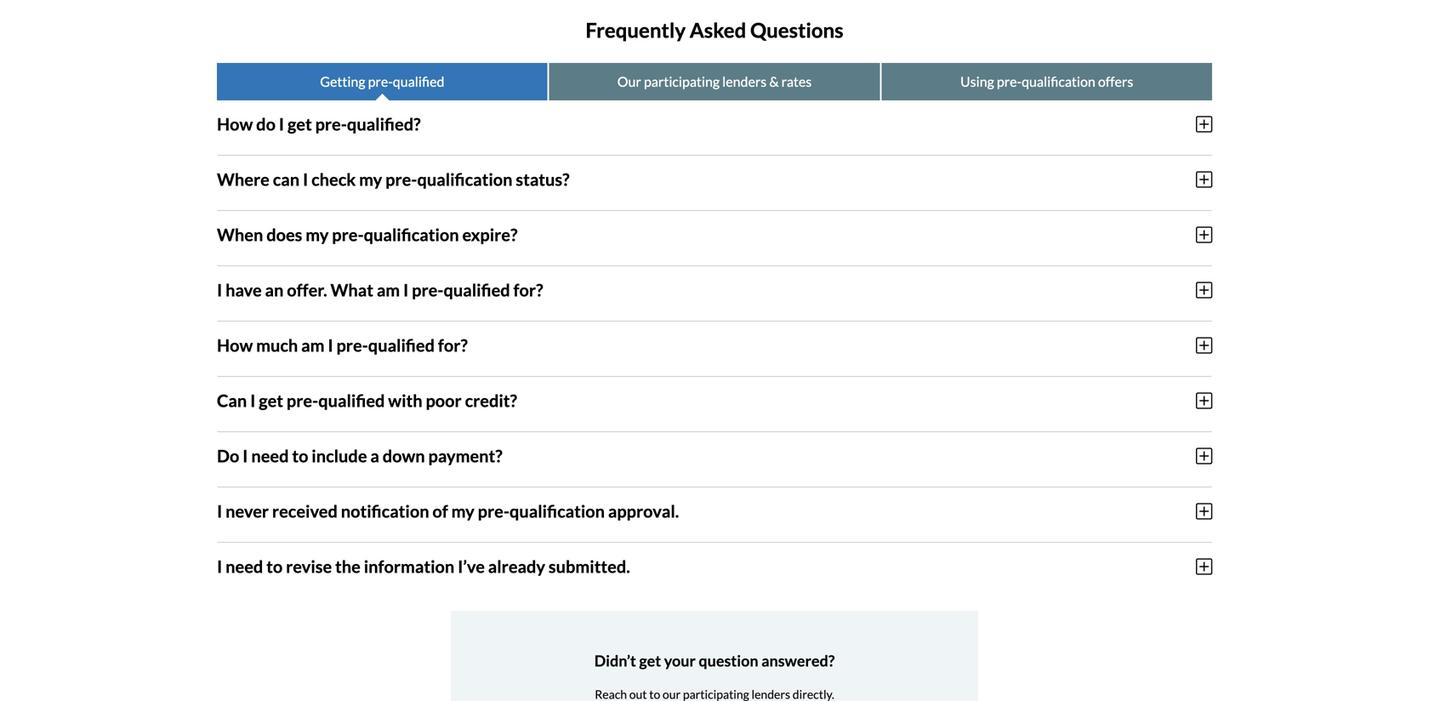 Task type: describe. For each thing, give the bounding box(es) containing it.
submitted.
[[549, 556, 630, 577]]

plus square image for poor
[[1196, 391, 1213, 410]]

when does my pre-qualification expire? button
[[217, 211, 1213, 259]]

i've
[[458, 556, 485, 577]]

where can i check my pre-qualification status? button
[[217, 156, 1213, 203]]

qualified inside button
[[393, 73, 445, 90]]

how do i get pre-qualified? button
[[217, 100, 1213, 148]]

poor
[[426, 390, 462, 411]]

down
[[383, 446, 425, 466]]

does
[[267, 224, 302, 245]]

frequently asked questions tab list
[[217, 63, 1213, 100]]

i need to revise the information i've already submitted. button
[[217, 543, 1213, 590]]

participating
[[644, 73, 720, 90]]

of
[[433, 501, 448, 521]]

i need to revise the information i've already submitted.
[[217, 556, 630, 577]]

offer.
[[287, 280, 327, 300]]

plus square image inside do i need to include a down payment? button
[[1196, 447, 1213, 465]]

plus square image inside how do i get pre-qualified? "button"
[[1196, 115, 1213, 133]]

can i get pre-qualified with poor credit?
[[217, 390, 517, 411]]

with
[[388, 390, 423, 411]]

include
[[312, 446, 367, 466]]

do i need to include a down payment?
[[217, 446, 503, 466]]

&
[[770, 73, 779, 90]]

when
[[217, 224, 263, 245]]

getting pre-qualified
[[320, 73, 445, 90]]

have
[[226, 280, 262, 300]]

plus square image inside when does my pre-qualification expire? button
[[1196, 225, 1213, 244]]

didn't get your question answered?
[[595, 651, 835, 670]]

i inside button
[[328, 335, 333, 356]]

our
[[618, 73, 641, 90]]

using pre-qualification offers
[[961, 73, 1134, 90]]

i inside "button"
[[279, 114, 284, 134]]

information
[[364, 556, 455, 577]]

0 horizontal spatial to
[[266, 556, 283, 577]]

pre- inside "button"
[[315, 114, 347, 134]]

your
[[664, 651, 696, 670]]

plus square image for approval.
[[1196, 502, 1213, 521]]

pre- down qualified?
[[386, 169, 417, 190]]

a
[[370, 446, 379, 466]]

qualification inside "button"
[[510, 501, 605, 521]]

do
[[256, 114, 276, 134]]

our participating lenders & rates button
[[549, 63, 880, 100]]

1 vertical spatial my
[[306, 224, 329, 245]]

get inside can i get pre-qualified with poor credit? 'button'
[[259, 390, 283, 411]]

where can i check my pre-qualification status?
[[217, 169, 570, 190]]

can i get pre-qualified with poor credit? button
[[217, 377, 1213, 424]]

rates
[[782, 73, 812, 90]]

question
[[699, 651, 759, 670]]

qualification up expire? on the left top of page
[[417, 169, 513, 190]]

qualified down expire? on the left top of page
[[444, 280, 510, 300]]

i never received notification of my pre-qualification approval. button
[[217, 487, 1213, 535]]

asked
[[690, 18, 747, 42]]

received
[[272, 501, 338, 521]]

credit?
[[465, 390, 517, 411]]

where
[[217, 169, 270, 190]]

can
[[273, 169, 300, 190]]



Task type: locate. For each thing, give the bounding box(es) containing it.
my inside "button"
[[452, 501, 475, 521]]

1 plus square image from the top
[[1196, 115, 1213, 133]]

for? up poor
[[438, 335, 468, 356]]

getting pre-qualified tab panel
[[217, 100, 1213, 597]]

0 horizontal spatial my
[[306, 224, 329, 245]]

much
[[256, 335, 298, 356]]

questions
[[750, 18, 844, 42]]

for? inside button
[[438, 335, 468, 356]]

plus square image for qualification
[[1196, 170, 1213, 189]]

5 plus square image from the top
[[1196, 391, 1213, 410]]

didn't
[[595, 651, 636, 670]]

qualification down where can i check my pre-qualification status? in the left top of the page
[[364, 224, 459, 245]]

get left your
[[639, 651, 661, 670]]

2 horizontal spatial get
[[639, 651, 661, 670]]

qualification up the submitted.
[[510, 501, 605, 521]]

qualification left offers on the top of page
[[1022, 73, 1096, 90]]

plus square image for qualified
[[1196, 281, 1213, 299]]

how
[[217, 114, 253, 134], [217, 335, 253, 356]]

qualified inside button
[[368, 335, 435, 356]]

plus square image for for?
[[1196, 336, 1213, 355]]

do i need to include a down payment? button
[[217, 432, 1213, 480]]

getting
[[320, 73, 365, 90]]

qualification inside frequently asked questions tab list
[[1022, 73, 1096, 90]]

already
[[488, 556, 546, 577]]

0 horizontal spatial for?
[[438, 335, 468, 356]]

qualified left with
[[318, 390, 385, 411]]

how inside button
[[217, 335, 253, 356]]

1 vertical spatial for?
[[438, 335, 468, 356]]

how do i get pre-qualified?
[[217, 114, 421, 134]]

pre- right using
[[997, 73, 1022, 90]]

0 vertical spatial how
[[217, 114, 253, 134]]

1 vertical spatial am
[[301, 335, 325, 356]]

how inside "button"
[[217, 114, 253, 134]]

1 vertical spatial need
[[226, 556, 263, 577]]

status?
[[516, 169, 570, 190]]

plus square image inside where can i check my pre-qualification status? button
[[1196, 170, 1213, 189]]

need down never
[[226, 556, 263, 577]]

to left include
[[292, 446, 308, 466]]

for? down expire? on the left top of page
[[514, 280, 543, 300]]

am
[[377, 280, 400, 300], [301, 335, 325, 356]]

plus square image inside can i get pre-qualified with poor credit? 'button'
[[1196, 391, 1213, 410]]

1 horizontal spatial get
[[288, 114, 312, 134]]

i have an offer. what am i pre-qualified for?
[[217, 280, 543, 300]]

how much am i pre-qualified for?
[[217, 335, 468, 356]]

offers
[[1098, 73, 1134, 90]]

qualified?
[[347, 114, 421, 134]]

get right 'do'
[[288, 114, 312, 134]]

0 vertical spatial am
[[377, 280, 400, 300]]

1 vertical spatial how
[[217, 335, 253, 356]]

4 plus square image from the top
[[1196, 336, 1213, 355]]

plus square image inside how much am i pre-qualified for? button
[[1196, 336, 1213, 355]]

pre- inside button
[[337, 335, 368, 356]]

get inside how do i get pre-qualified? "button"
[[288, 114, 312, 134]]

qualified
[[393, 73, 445, 90], [444, 280, 510, 300], [368, 335, 435, 356], [318, 390, 385, 411]]

3 plus square image from the top
[[1196, 225, 1213, 244]]

payment?
[[428, 446, 503, 466]]

0 horizontal spatial am
[[301, 335, 325, 356]]

get
[[288, 114, 312, 134], [259, 390, 283, 411], [639, 651, 661, 670]]

pre- down what at the top of page
[[337, 335, 368, 356]]

how for how do i get pre-qualified?
[[217, 114, 253, 134]]

0 vertical spatial need
[[251, 446, 289, 466]]

pre-
[[368, 73, 393, 90], [997, 73, 1022, 90], [315, 114, 347, 134], [386, 169, 417, 190], [332, 224, 364, 245], [412, 280, 444, 300], [337, 335, 368, 356], [287, 390, 318, 411], [478, 501, 510, 521]]

am right what at the top of page
[[377, 280, 400, 300]]

how much am i pre-qualified for? button
[[217, 321, 1213, 369]]

get right can
[[259, 390, 283, 411]]

pre- right getting
[[368, 73, 393, 90]]

i inside "button"
[[217, 501, 222, 521]]

0 vertical spatial to
[[292, 446, 308, 466]]

qualified up qualified?
[[393, 73, 445, 90]]

pre- up what at the top of page
[[332, 224, 364, 245]]

for? inside 'button'
[[514, 280, 543, 300]]

my right of at the left of page
[[452, 501, 475, 521]]

0 vertical spatial for?
[[514, 280, 543, 300]]

what
[[331, 280, 374, 300]]

using pre-qualification offers button
[[882, 63, 1213, 100]]

the
[[335, 556, 361, 577]]

my
[[359, 169, 382, 190], [306, 224, 329, 245], [452, 501, 475, 521]]

pre- inside "button"
[[478, 501, 510, 521]]

1 how from the top
[[217, 114, 253, 134]]

frequently asked questions
[[586, 18, 844, 42]]

4 plus square image from the top
[[1196, 557, 1213, 576]]

plus square image
[[1196, 115, 1213, 133], [1196, 170, 1213, 189], [1196, 225, 1213, 244], [1196, 336, 1213, 355], [1196, 391, 1213, 410]]

1 plus square image from the top
[[1196, 281, 1213, 299]]

plus square image inside i never received notification of my pre-qualification approval. "button"
[[1196, 502, 1213, 521]]

to
[[292, 446, 308, 466], [266, 556, 283, 577]]

to left revise on the bottom left of page
[[266, 556, 283, 577]]

1 horizontal spatial am
[[377, 280, 400, 300]]

plus square image inside i need to revise the information i've already submitted. button
[[1196, 557, 1213, 576]]

my right the does
[[306, 224, 329, 245]]

lenders
[[723, 73, 767, 90]]

never
[[226, 501, 269, 521]]

frequently
[[586, 18, 686, 42]]

revise
[[286, 556, 332, 577]]

0 horizontal spatial get
[[259, 390, 283, 411]]

answered?
[[762, 651, 835, 670]]

check
[[312, 169, 356, 190]]

expire?
[[462, 224, 518, 245]]

i have an offer. what am i pre-qualified for? button
[[217, 266, 1213, 314]]

1 horizontal spatial for?
[[514, 280, 543, 300]]

am inside button
[[301, 335, 325, 356]]

pre- down much
[[287, 390, 318, 411]]

notification
[[341, 501, 429, 521]]

2 plus square image from the top
[[1196, 170, 1213, 189]]

i
[[279, 114, 284, 134], [303, 169, 308, 190], [217, 280, 222, 300], [403, 280, 409, 300], [328, 335, 333, 356], [250, 390, 256, 411], [243, 446, 248, 466], [217, 501, 222, 521], [217, 556, 222, 577]]

getting pre-qualified button
[[217, 63, 548, 100]]

can
[[217, 390, 247, 411]]

pre- right of at the left of page
[[478, 501, 510, 521]]

pre- down getting
[[315, 114, 347, 134]]

how left 'do'
[[217, 114, 253, 134]]

plus square image
[[1196, 281, 1213, 299], [1196, 447, 1213, 465], [1196, 502, 1213, 521], [1196, 557, 1213, 576]]

my right check
[[359, 169, 382, 190]]

pre- right what at the top of page
[[412, 280, 444, 300]]

3 plus square image from the top
[[1196, 502, 1213, 521]]

i never received notification of my pre-qualification approval.
[[217, 501, 679, 521]]

am inside 'button'
[[377, 280, 400, 300]]

do
[[217, 446, 239, 466]]

need right 'do'
[[251, 446, 289, 466]]

1 horizontal spatial to
[[292, 446, 308, 466]]

how left much
[[217, 335, 253, 356]]

plus square image for submitted.
[[1196, 557, 1213, 576]]

our participating lenders & rates
[[618, 73, 812, 90]]

0 vertical spatial get
[[288, 114, 312, 134]]

2 how from the top
[[217, 335, 253, 356]]

1 vertical spatial get
[[259, 390, 283, 411]]

when does my pre-qualification expire?
[[217, 224, 518, 245]]

qualified up with
[[368, 335, 435, 356]]

2 vertical spatial get
[[639, 651, 661, 670]]

for?
[[514, 280, 543, 300], [438, 335, 468, 356]]

using
[[961, 73, 995, 90]]

2 plus square image from the top
[[1196, 447, 1213, 465]]

approval.
[[608, 501, 679, 521]]

an
[[265, 280, 284, 300]]

1 vertical spatial to
[[266, 556, 283, 577]]

2 horizontal spatial my
[[452, 501, 475, 521]]

qualification
[[1022, 73, 1096, 90], [417, 169, 513, 190], [364, 224, 459, 245], [510, 501, 605, 521]]

plus square image inside i have an offer. what am i pre-qualified for? 'button'
[[1196, 281, 1213, 299]]

1 horizontal spatial my
[[359, 169, 382, 190]]

am right much
[[301, 335, 325, 356]]

0 vertical spatial my
[[359, 169, 382, 190]]

need
[[251, 446, 289, 466], [226, 556, 263, 577]]

2 vertical spatial my
[[452, 501, 475, 521]]

how for how much am i pre-qualified for?
[[217, 335, 253, 356]]



Task type: vqa. For each thing, say whether or not it's contained in the screenshot.
the bottommost my
yes



